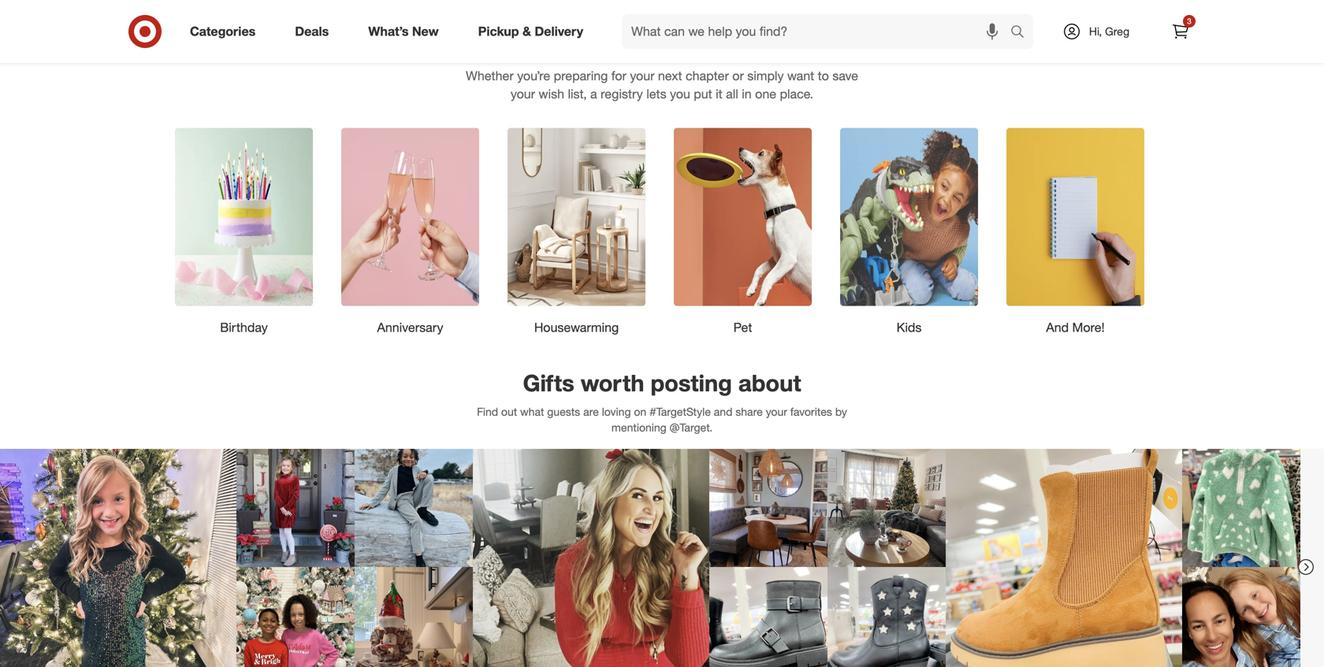 Task type: locate. For each thing, give the bounding box(es) containing it.
in
[[742, 86, 752, 102]]

user image by @genna_faith image
[[0, 449, 237, 668]]

your up 'lets'
[[630, 68, 655, 84]]

deals link
[[282, 14, 349, 49]]

new
[[412, 24, 439, 39]]

1 vertical spatial your
[[511, 86, 535, 102]]

3 link
[[1164, 14, 1199, 49]]

share
[[736, 405, 763, 419]]

greg
[[1106, 24, 1130, 38]]

registry
[[601, 86, 643, 102]]

wish
[[539, 86, 565, 102]]

by
[[836, 405, 848, 419]]

you
[[670, 86, 691, 102]]

all
[[726, 86, 739, 102]]

0 vertical spatial your
[[630, 68, 655, 84]]

What can we help you find? suggestions appear below search field
[[622, 14, 1015, 49]]

what's new
[[368, 24, 439, 39]]

user image by @_homebyem image
[[710, 449, 828, 568]]

your right "share"
[[766, 405, 788, 419]]

and more!
[[1047, 320, 1105, 336]]

user image by @lesliesadownick image
[[1183, 568, 1301, 668]]

to left save
[[818, 68, 829, 84]]

deals
[[295, 24, 329, 39]]

user image by @catandjackbytarget image
[[1183, 449, 1301, 568]]

more!
[[1073, 320, 1105, 336]]

celebrate
[[677, 32, 779, 60]]

list,
[[568, 86, 587, 102]]

and
[[714, 405, 733, 419]]

1 vertical spatial to
[[818, 68, 829, 84]]

preparing
[[554, 68, 608, 84]]

user image by @casa.neutral image
[[355, 568, 473, 668]]

want
[[788, 68, 815, 84]]

1 horizontal spatial your
[[630, 68, 655, 84]]

your
[[630, 68, 655, 84], [511, 86, 535, 102], [766, 405, 788, 419]]

user image by @targetofmyeyes image
[[946, 449, 1183, 668], [710, 568, 828, 668], [828, 568, 946, 668]]

gifts
[[523, 369, 575, 397]]

0 vertical spatial to
[[649, 32, 671, 60]]

user image by @lizb_home image
[[828, 449, 946, 568]]

to up next
[[649, 32, 671, 60]]

housewarming
[[535, 320, 619, 336]]

hi, greg
[[1090, 24, 1130, 38]]

hi,
[[1090, 24, 1103, 38]]

0 horizontal spatial to
[[649, 32, 671, 60]]

out
[[501, 405, 517, 419]]

for
[[612, 68, 627, 84]]

to
[[649, 32, 671, 60], [818, 68, 829, 84]]

what's
[[368, 24, 409, 39]]

lets
[[647, 86, 667, 102]]

1 horizontal spatial to
[[818, 68, 829, 84]]

2 horizontal spatial your
[[766, 405, 788, 419]]

what's new link
[[355, 14, 459, 49]]

simply
[[748, 68, 784, 84]]

2 vertical spatial your
[[766, 405, 788, 419]]

loving
[[602, 405, 631, 419]]

your down you're
[[511, 86, 535, 102]]

or
[[733, 68, 744, 84]]

so much to celebrate
[[546, 32, 779, 60]]

chapter
[[686, 68, 729, 84]]



Task type: describe. For each thing, give the bounding box(es) containing it.
and
[[1047, 320, 1069, 336]]

categories link
[[177, 14, 275, 49]]

your inside gifts worth posting about find out what guests are loving on #targetstyle and share your favorites by mentioning @target.
[[766, 405, 788, 419]]

are
[[584, 405, 599, 419]]

mentioning
[[612, 421, 667, 435]]

search button
[[1004, 14, 1042, 52]]

pickup & delivery link
[[465, 14, 603, 49]]

much
[[581, 32, 642, 60]]

to inside whether you're preparing for your next chapter or simply want to save your wish list, a registry lets you put it all in one place.
[[818, 68, 829, 84]]

worth
[[581, 369, 645, 397]]

it
[[716, 86, 723, 102]]

what
[[520, 405, 544, 419]]

pickup
[[478, 24, 519, 39]]

guests
[[547, 405, 581, 419]]

you're
[[517, 68, 551, 84]]

delivery
[[535, 24, 584, 39]]

0 horizontal spatial your
[[511, 86, 535, 102]]

&
[[523, 24, 531, 39]]

pet
[[734, 320, 753, 336]]

anniversary
[[377, 320, 444, 336]]

put
[[694, 86, 713, 102]]

one
[[756, 86, 777, 102]]

user image by @pat_rice247 image
[[237, 568, 355, 668]]

#targetstyle
[[650, 405, 711, 419]]

user image by @purebeauty85 image
[[355, 449, 473, 568]]

search
[[1004, 25, 1042, 41]]

kids
[[897, 320, 922, 336]]

find
[[477, 405, 498, 419]]

3
[[1188, 16, 1192, 26]]

place.
[[780, 86, 814, 102]]

about
[[739, 369, 802, 397]]

next
[[658, 68, 683, 84]]

gifts worth posting about find out what guests are loving on #targetstyle and share your favorites by mentioning @target.
[[477, 369, 848, 435]]

a
[[591, 86, 597, 102]]

whether
[[466, 68, 514, 84]]

so
[[546, 32, 575, 60]]

posting
[[651, 369, 732, 397]]

favorites
[[791, 405, 833, 419]]

user image by @brittleischner_realtor image
[[473, 449, 710, 668]]

user image by @krizman_family image
[[237, 449, 355, 568]]

pickup & delivery
[[478, 24, 584, 39]]

whether you're preparing for your next chapter or simply want to save your wish list, a registry lets you put it all in one place.
[[466, 68, 859, 102]]

categories
[[190, 24, 256, 39]]

on
[[634, 405, 647, 419]]

save
[[833, 68, 859, 84]]

birthday
[[220, 320, 268, 336]]

@target.
[[670, 421, 713, 435]]



Task type: vqa. For each thing, say whether or not it's contained in the screenshot.
3
yes



